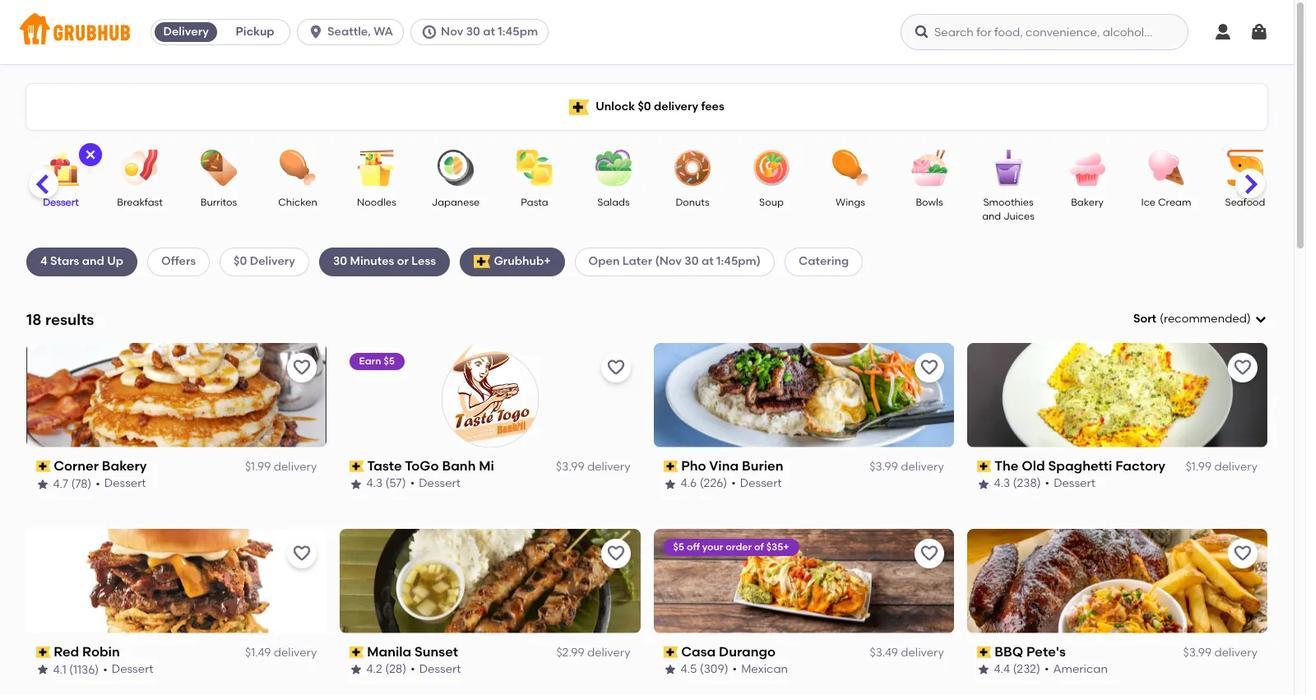 Task type: describe. For each thing, give the bounding box(es) containing it.
open
[[589, 254, 620, 268]]

main navigation navigation
[[0, 0, 1294, 64]]

1 horizontal spatial $5
[[673, 541, 684, 553]]

4.4
[[994, 662, 1010, 676]]

1:45pm
[[498, 25, 538, 39]]

30 inside button
[[466, 25, 480, 39]]

(238)
[[1013, 477, 1041, 491]]

smoothies and juices
[[982, 197, 1035, 222]]

delivery for casa durango
[[901, 646, 944, 660]]

(78)
[[72, 477, 92, 491]]

1 horizontal spatial delivery
[[250, 254, 295, 268]]

save this restaurant image for manila sunset
[[606, 544, 626, 563]]

star icon image for corner bakery
[[36, 478, 49, 491]]

togo
[[406, 458, 440, 474]]

star icon image for manila sunset
[[350, 663, 363, 677]]

seafood image
[[1217, 150, 1274, 186]]

of
[[754, 541, 764, 553]]

save this restaurant image for pho vina burien
[[920, 358, 939, 377]]

nov 30 at 1:45pm button
[[410, 19, 555, 45]]

subscription pass image for the old spaghetti factory
[[977, 461, 992, 472]]

(nov
[[655, 254, 682, 268]]

donuts
[[676, 197, 710, 208]]

seattle, wa
[[328, 25, 393, 39]]

18 results
[[26, 310, 94, 329]]

dessert image
[[32, 150, 90, 186]]

bakery image
[[1059, 150, 1116, 186]]

subscription pass image for red robin
[[36, 647, 51, 658]]

burien
[[742, 458, 784, 474]]

wings
[[836, 197, 865, 208]]

star icon image for bbq pete's
[[977, 663, 990, 677]]

delivery inside delivery button
[[163, 25, 209, 39]]

$3.99 delivery for banh
[[556, 460, 631, 474]]

2 horizontal spatial 30
[[685, 254, 699, 268]]

soup image
[[743, 150, 800, 186]]

1 horizontal spatial $0
[[638, 99, 651, 113]]

casa
[[681, 644, 716, 660]]

japanese
[[432, 197, 480, 208]]

subscription pass image for corner bakery
[[36, 461, 51, 472]]

4.7 (78)
[[53, 477, 92, 491]]

burritos image
[[190, 150, 248, 186]]

juices
[[1004, 211, 1035, 222]]

the
[[995, 458, 1019, 474]]

recommended
[[1164, 312, 1247, 326]]

wa
[[374, 25, 393, 39]]

• for durango
[[733, 662, 737, 676]]

dessert for taste togo banh mi
[[420, 477, 461, 491]]

seattle,
[[328, 25, 371, 39]]

and inside smoothies and juices
[[982, 211, 1001, 222]]

mexican
[[741, 662, 788, 676]]

save this restaurant button for the old spaghetti factory
[[1228, 353, 1258, 382]]

star icon image for taste togo banh mi
[[350, 478, 363, 491]]

red
[[54, 644, 80, 660]]

delivery for manila sunset
[[587, 646, 631, 660]]

grubhub plus flag logo image for unlock $0 delivery fees
[[569, 99, 589, 115]]

minutes
[[350, 254, 394, 268]]

or
[[397, 254, 409, 268]]

pickup
[[236, 25, 274, 39]]

save this restaurant image for bbq pete's
[[1233, 544, 1253, 563]]

4.3 for taste togo banh mi
[[367, 477, 383, 491]]

sunset
[[415, 644, 459, 660]]

spaghetti
[[1049, 458, 1113, 474]]

$3.99 for burien
[[870, 460, 898, 474]]

pete's
[[1027, 644, 1066, 660]]

star icon image for the old spaghetti factory
[[977, 478, 990, 491]]

(57)
[[386, 477, 407, 491]]

breakfast
[[117, 197, 163, 208]]

stars
[[50, 254, 79, 268]]

1:45pm)
[[717, 254, 761, 268]]

4 stars and up
[[40, 254, 123, 268]]

(1136)
[[70, 662, 99, 676]]

ice cream image
[[1138, 150, 1195, 186]]

old
[[1022, 458, 1046, 474]]

1 vertical spatial and
[[82, 254, 104, 268]]

dessert for the old spaghetti factory
[[1054, 477, 1096, 491]]

chicken image
[[269, 150, 327, 186]]

delivery for red robin
[[274, 646, 317, 660]]

unlock $0 delivery fees
[[596, 99, 725, 113]]

up
[[107, 254, 123, 268]]

$3.99 for banh
[[556, 460, 585, 474]]

delivery for the old spaghetti factory
[[1215, 460, 1258, 474]]

pasta
[[521, 197, 548, 208]]

svg image inside nov 30 at 1:45pm button
[[421, 24, 438, 40]]

4.2 (28)
[[367, 662, 407, 676]]

bowls
[[916, 197, 943, 208]]

less
[[412, 254, 436, 268]]

off
[[687, 541, 700, 553]]

noodles
[[357, 197, 396, 208]]

• for sunset
[[411, 662, 416, 676]]

save this restaurant image for the old spaghetti factory
[[1233, 358, 1253, 377]]

svg image inside field
[[1255, 313, 1268, 326]]

svg image inside seattle, wa button
[[308, 24, 324, 40]]

2 horizontal spatial $3.99
[[1184, 646, 1212, 660]]

smoothies
[[983, 197, 1034, 208]]

0 horizontal spatial bakery
[[102, 458, 147, 474]]

4.6 (226)
[[681, 477, 727, 491]]

$3.99 delivery for burien
[[870, 460, 944, 474]]

(309)
[[700, 662, 729, 676]]

• for vina
[[732, 477, 736, 491]]

$0 delivery
[[234, 254, 295, 268]]

0 vertical spatial $5
[[384, 355, 395, 367]]

4.6
[[681, 477, 697, 491]]

grubhub+
[[494, 254, 551, 268]]

japanese image
[[427, 150, 485, 186]]

offers
[[161, 254, 196, 268]]

none field containing sort
[[1134, 311, 1268, 328]]

1 vertical spatial $0
[[234, 254, 247, 268]]

Search for food, convenience, alcohol... search field
[[901, 14, 1189, 50]]

$35+
[[766, 541, 789, 553]]

18
[[26, 310, 42, 329]]

$5 off your order of $35+
[[673, 541, 789, 553]]

4.1 (1136)
[[53, 662, 99, 676]]

noodles image
[[348, 150, 406, 186]]

• for togo
[[411, 477, 415, 491]]

$3.49 delivery
[[870, 646, 944, 660]]

bbq pete's logo image
[[967, 529, 1268, 633]]

delivery for taste togo banh mi
[[587, 460, 631, 474]]

cream
[[1158, 197, 1192, 208]]

$1.49
[[245, 646, 271, 660]]

• for bakery
[[96, 477, 101, 491]]

casa durango
[[681, 644, 776, 660]]

salads image
[[585, 150, 643, 186]]

$1.99 delivery for the old spaghetti factory
[[1186, 460, 1258, 474]]

breakfast image
[[111, 150, 169, 186]]

• dessert for sunset
[[411, 662, 462, 676]]

1 vertical spatial at
[[702, 254, 714, 268]]

corner bakery
[[54, 458, 147, 474]]

american
[[1054, 662, 1108, 676]]

star icon image for pho vina burien
[[663, 478, 677, 491]]

casa durango logo image
[[654, 529, 954, 633]]

• for old
[[1045, 477, 1050, 491]]



Task type: vqa. For each thing, say whether or not it's contained in the screenshot.


Task type: locate. For each thing, give the bounding box(es) containing it.
0 vertical spatial grubhub plus flag logo image
[[569, 99, 589, 115]]

4.1
[[53, 662, 67, 676]]

taste togo banh mi logo image
[[442, 343, 539, 447]]

bbq
[[995, 644, 1024, 660]]

red robin logo image
[[26, 529, 327, 633]]

1 horizontal spatial 4.3
[[994, 477, 1011, 491]]

star icon image left the "4.1"
[[36, 663, 49, 677]]

• dessert for robin
[[103, 662, 154, 676]]

later
[[623, 254, 652, 268]]

• right (28)
[[411, 662, 416, 676]]

• dessert down burien in the right of the page
[[732, 477, 782, 491]]

$0 right offers
[[234, 254, 247, 268]]

• dessert for bakery
[[96, 477, 147, 491]]

• dessert down corner bakery
[[96, 477, 147, 491]]

30
[[466, 25, 480, 39], [333, 254, 347, 268], [685, 254, 699, 268]]

svg image
[[1213, 22, 1233, 42], [308, 24, 324, 40], [914, 24, 930, 40], [84, 148, 97, 161], [1255, 313, 1268, 326]]

0 horizontal spatial grubhub plus flag logo image
[[474, 255, 491, 269]]

nov
[[441, 25, 463, 39]]

• down robin
[[103, 662, 108, 676]]

star icon image left 4.3 (238)
[[977, 478, 990, 491]]

subscription pass image left manila at the left of the page
[[350, 647, 364, 658]]

sort
[[1134, 312, 1157, 326]]

dessert down robin
[[112, 662, 154, 676]]

• dessert for togo
[[411, 477, 461, 491]]

seafood
[[1225, 197, 1266, 208]]

the old spaghetti factory logo image
[[967, 343, 1268, 447]]

• american
[[1045, 662, 1108, 676]]

0 vertical spatial $0
[[638, 99, 651, 113]]

subscription pass image left "bbq"
[[977, 647, 992, 658]]

pickup button
[[221, 19, 290, 45]]

30 right nov
[[466, 25, 480, 39]]

1 horizontal spatial save this restaurant image
[[920, 358, 939, 377]]

2 $1.99 from the left
[[1186, 460, 1212, 474]]

1 horizontal spatial grubhub plus flag logo image
[[569, 99, 589, 115]]

• dessert down robin
[[103, 662, 154, 676]]

• for robin
[[103, 662, 108, 676]]

star icon image left 4.5
[[663, 663, 677, 677]]

$5 right earn
[[384, 355, 395, 367]]

delivery
[[163, 25, 209, 39], [250, 254, 295, 268]]

save this restaurant button for manila sunset
[[601, 539, 631, 568]]

save this restaurant button for red robin
[[287, 539, 317, 568]]

wings image
[[822, 150, 879, 186]]

star icon image left 4.6
[[663, 478, 677, 491]]

2 4.3 from the left
[[994, 477, 1011, 491]]

1 4.3 from the left
[[367, 477, 383, 491]]

• dessert for vina
[[732, 477, 782, 491]]

save this restaurant button for bbq pete's
[[1228, 539, 1258, 568]]

0 vertical spatial bakery
[[1071, 197, 1104, 208]]

robin
[[83, 644, 120, 660]]

smoothies and juices image
[[980, 150, 1037, 186]]

None field
[[1134, 311, 1268, 328]]

$1.99 delivery for corner bakery
[[245, 460, 317, 474]]

$0
[[638, 99, 651, 113], [234, 254, 247, 268]]

seattle, wa button
[[297, 19, 410, 45]]

subscription pass image for manila sunset
[[350, 647, 364, 658]]

save this restaurant image
[[292, 358, 312, 377], [920, 358, 939, 377]]

star icon image left 4.7
[[36, 478, 49, 491]]

$5 left off
[[673, 541, 684, 553]]

donuts image
[[664, 150, 721, 186]]

1 save this restaurant image from the left
[[292, 358, 312, 377]]

• down pete's
[[1045, 662, 1049, 676]]

4.3
[[367, 477, 383, 491], [994, 477, 1011, 491]]

the old spaghetti factory
[[995, 458, 1166, 474]]

at inside button
[[483, 25, 495, 39]]

at left 1:45pm)
[[702, 254, 714, 268]]

save this restaurant image for corner bakery
[[292, 358, 312, 377]]

dessert
[[43, 197, 79, 208], [105, 477, 147, 491], [420, 477, 461, 491], [740, 477, 782, 491], [1054, 477, 1096, 491], [112, 662, 154, 676], [420, 662, 462, 676]]

1 horizontal spatial svg image
[[1250, 22, 1269, 42]]

subscription pass image left taste
[[350, 461, 364, 472]]

save this restaurant image
[[606, 358, 626, 377], [1233, 358, 1253, 377], [292, 544, 312, 563], [606, 544, 626, 563], [920, 544, 939, 563], [1233, 544, 1253, 563]]

taste togo banh mi
[[368, 458, 495, 474]]

svg image
[[1250, 22, 1269, 42], [421, 24, 438, 40]]

• right (78) at the left of the page
[[96, 477, 101, 491]]

0 horizontal spatial delivery
[[163, 25, 209, 39]]

at
[[483, 25, 495, 39], [702, 254, 714, 268]]

4
[[40, 254, 47, 268]]

dessert for red robin
[[112, 662, 154, 676]]

• mexican
[[733, 662, 788, 676]]

delivery down chicken
[[250, 254, 295, 268]]

soup
[[759, 197, 784, 208]]

• down casa durango
[[733, 662, 737, 676]]

4.3 (57)
[[367, 477, 407, 491]]

4.3 (238)
[[994, 477, 1041, 491]]

30 left minutes
[[333, 254, 347, 268]]

vina
[[709, 458, 739, 474]]

pasta image
[[506, 150, 564, 186]]

taste
[[368, 458, 403, 474]]

0 vertical spatial at
[[483, 25, 495, 39]]

1 vertical spatial $5
[[673, 541, 684, 553]]

)
[[1247, 312, 1251, 326]]

1 vertical spatial delivery
[[250, 254, 295, 268]]

$3.99 delivery
[[556, 460, 631, 474], [870, 460, 944, 474], [1184, 646, 1258, 660]]

subscription pass image left red at the left of page
[[36, 647, 51, 658]]

chicken
[[278, 197, 317, 208]]

30 right (nov
[[685, 254, 699, 268]]

star icon image left 4.3 (57)
[[350, 478, 363, 491]]

0 horizontal spatial save this restaurant image
[[292, 358, 312, 377]]

corner
[[54, 458, 99, 474]]

$3.99
[[556, 460, 585, 474], [870, 460, 898, 474], [1184, 646, 1212, 660]]

bakery down bakery 'image' at the top right of the page
[[1071, 197, 1104, 208]]

1 horizontal spatial $3.99
[[870, 460, 898, 474]]

corner bakery logo image
[[26, 343, 327, 447]]

$2.99
[[556, 646, 585, 660]]

save this restaurant image for red robin
[[292, 544, 312, 563]]

4.5 (309)
[[681, 662, 729, 676]]

• dessert down sunset
[[411, 662, 462, 676]]

grubhub plus flag logo image
[[569, 99, 589, 115], [474, 255, 491, 269]]

1 horizontal spatial and
[[982, 211, 1001, 222]]

0 vertical spatial and
[[982, 211, 1001, 222]]

dessert down burien in the right of the page
[[740, 477, 782, 491]]

banh
[[443, 458, 476, 474]]

subscription pass image
[[350, 461, 364, 472], [977, 461, 992, 472], [350, 647, 364, 658], [977, 647, 992, 658]]

$1.49 delivery
[[245, 646, 317, 660]]

• down pho vina burien
[[732, 477, 736, 491]]

$2.99 delivery
[[556, 646, 631, 660]]

• right the (238)
[[1045, 477, 1050, 491]]

2 save this restaurant image from the left
[[920, 358, 939, 377]]

0 horizontal spatial svg image
[[421, 24, 438, 40]]

$1.99 delivery
[[245, 460, 317, 474], [1186, 460, 1258, 474]]

save this restaurant button
[[287, 353, 317, 382], [601, 353, 631, 382], [915, 353, 944, 382], [1228, 353, 1258, 382], [287, 539, 317, 568], [601, 539, 631, 568], [915, 539, 944, 568], [1228, 539, 1258, 568]]

1 vertical spatial bakery
[[102, 458, 147, 474]]

1 horizontal spatial $1.99
[[1186, 460, 1212, 474]]

pho vina burien logo image
[[654, 343, 954, 447]]

4.2
[[367, 662, 383, 676]]

$1.99 for corner bakery
[[245, 460, 271, 474]]

bowls image
[[901, 150, 958, 186]]

4.3 for the old spaghetti factory
[[994, 477, 1011, 491]]

subscription pass image left casa
[[663, 647, 678, 658]]

delivery for corner bakery
[[274, 460, 317, 474]]

• dessert for old
[[1045, 477, 1096, 491]]

red robin
[[54, 644, 120, 660]]

burritos
[[201, 197, 237, 208]]

and left up
[[82, 254, 104, 268]]

dessert for manila sunset
[[420, 662, 462, 676]]

grubhub plus flag logo image left unlock
[[569, 99, 589, 115]]

30 minutes or less
[[333, 254, 436, 268]]

grubhub plus flag logo image for grubhub+
[[474, 255, 491, 269]]

dessert down dessert image
[[43, 197, 79, 208]]

pho vina burien
[[681, 458, 784, 474]]

0 horizontal spatial $0
[[234, 254, 247, 268]]

subscription pass image for casa durango
[[663, 647, 678, 658]]

$0 right unlock
[[638, 99, 651, 113]]

delivery left pickup at left top
[[163, 25, 209, 39]]

subscription pass image left the at the bottom
[[977, 461, 992, 472]]

1 horizontal spatial $3.99 delivery
[[870, 460, 944, 474]]

1 horizontal spatial bakery
[[1071, 197, 1104, 208]]

dessert down corner bakery
[[105, 477, 147, 491]]

fees
[[701, 99, 725, 113]]

subscription pass image for taste togo banh mi
[[350, 461, 364, 472]]

at left 1:45pm
[[483, 25, 495, 39]]

1 horizontal spatial at
[[702, 254, 714, 268]]

delivery button
[[151, 19, 221, 45]]

1 $1.99 delivery from the left
[[245, 460, 317, 474]]

• dessert down the old spaghetti factory
[[1045, 477, 1096, 491]]

subscription pass image for pho vina burien
[[663, 461, 678, 472]]

0 horizontal spatial $5
[[384, 355, 395, 367]]

0 horizontal spatial 4.3
[[367, 477, 383, 491]]

(
[[1160, 312, 1164, 326]]

• right (57)
[[411, 477, 415, 491]]

1 vertical spatial grubhub plus flag logo image
[[474, 255, 491, 269]]

open later (nov 30 at 1:45pm)
[[589, 254, 761, 268]]

grubhub plus flag logo image left grubhub+
[[474, 255, 491, 269]]

salads
[[598, 197, 630, 208]]

0 vertical spatial delivery
[[163, 25, 209, 39]]

and
[[982, 211, 1001, 222], [82, 254, 104, 268]]

2 horizontal spatial $3.99 delivery
[[1184, 646, 1258, 660]]

pho
[[681, 458, 706, 474]]

ice
[[1141, 197, 1156, 208]]

subscription pass image
[[36, 461, 51, 472], [663, 461, 678, 472], [36, 647, 51, 658], [663, 647, 678, 658]]

star icon image left 4.4
[[977, 663, 990, 677]]

star icon image left "4.2"
[[350, 663, 363, 677]]

• dessert
[[96, 477, 147, 491], [411, 477, 461, 491], [732, 477, 782, 491], [1045, 477, 1096, 491], [103, 662, 154, 676], [411, 662, 462, 676]]

durango
[[719, 644, 776, 660]]

4.3 down the at the bottom
[[994, 477, 1011, 491]]

1 horizontal spatial $1.99 delivery
[[1186, 460, 1258, 474]]

dessert for pho vina burien
[[740, 477, 782, 491]]

4.4 (232)
[[994, 662, 1041, 676]]

delivery for bbq pete's
[[1215, 646, 1258, 660]]

save this restaurant button for corner bakery
[[287, 353, 317, 382]]

4.7
[[53, 477, 69, 491]]

delivery for pho vina burien
[[901, 460, 944, 474]]

4.5
[[681, 662, 697, 676]]

dessert for corner bakery
[[105, 477, 147, 491]]

mi
[[480, 458, 495, 474]]

dessert down the old spaghetti factory
[[1054, 477, 1096, 491]]

subscription pass image for bbq pete's
[[977, 647, 992, 658]]

• dessert down taste togo banh mi
[[411, 477, 461, 491]]

$3.49
[[870, 646, 898, 660]]

delivery
[[654, 99, 699, 113], [274, 460, 317, 474], [587, 460, 631, 474], [901, 460, 944, 474], [1215, 460, 1258, 474], [274, 646, 317, 660], [587, 646, 631, 660], [901, 646, 944, 660], [1215, 646, 1258, 660]]

subscription pass image left pho
[[663, 461, 678, 472]]

save this restaurant button for pho vina burien
[[915, 353, 944, 382]]

factory
[[1116, 458, 1166, 474]]

star icon image for red robin
[[36, 663, 49, 677]]

star icon image for casa durango
[[663, 663, 677, 677]]

bakery right corner
[[102, 458, 147, 474]]

0 horizontal spatial 30
[[333, 254, 347, 268]]

4.3 down taste
[[367, 477, 383, 491]]

(226)
[[700, 477, 727, 491]]

$1.99 for the old spaghetti factory
[[1186, 460, 1212, 474]]

0 horizontal spatial $3.99
[[556, 460, 585, 474]]

$5
[[384, 355, 395, 367], [673, 541, 684, 553]]

0 horizontal spatial $1.99 delivery
[[245, 460, 317, 474]]

$1.99
[[245, 460, 271, 474], [1186, 460, 1212, 474]]

• for pete's
[[1045, 662, 1049, 676]]

1 horizontal spatial 30
[[466, 25, 480, 39]]

0 horizontal spatial and
[[82, 254, 104, 268]]

(28)
[[386, 662, 407, 676]]

results
[[45, 310, 94, 329]]

1 $1.99 from the left
[[245, 460, 271, 474]]

0 horizontal spatial $3.99 delivery
[[556, 460, 631, 474]]

star icon image
[[36, 478, 49, 491], [350, 478, 363, 491], [663, 478, 677, 491], [977, 478, 990, 491], [36, 663, 49, 677], [350, 663, 363, 677], [663, 663, 677, 677], [977, 663, 990, 677]]

earn
[[360, 355, 382, 367]]

subscription pass image left corner
[[36, 461, 51, 472]]

(232)
[[1013, 662, 1041, 676]]

0 horizontal spatial at
[[483, 25, 495, 39]]

2 $1.99 delivery from the left
[[1186, 460, 1258, 474]]

dessert down sunset
[[420, 662, 462, 676]]

and down smoothies
[[982, 211, 1001, 222]]

0 horizontal spatial $1.99
[[245, 460, 271, 474]]

dessert down taste togo banh mi
[[420, 477, 461, 491]]

manila sunset logo image
[[340, 529, 640, 633]]



